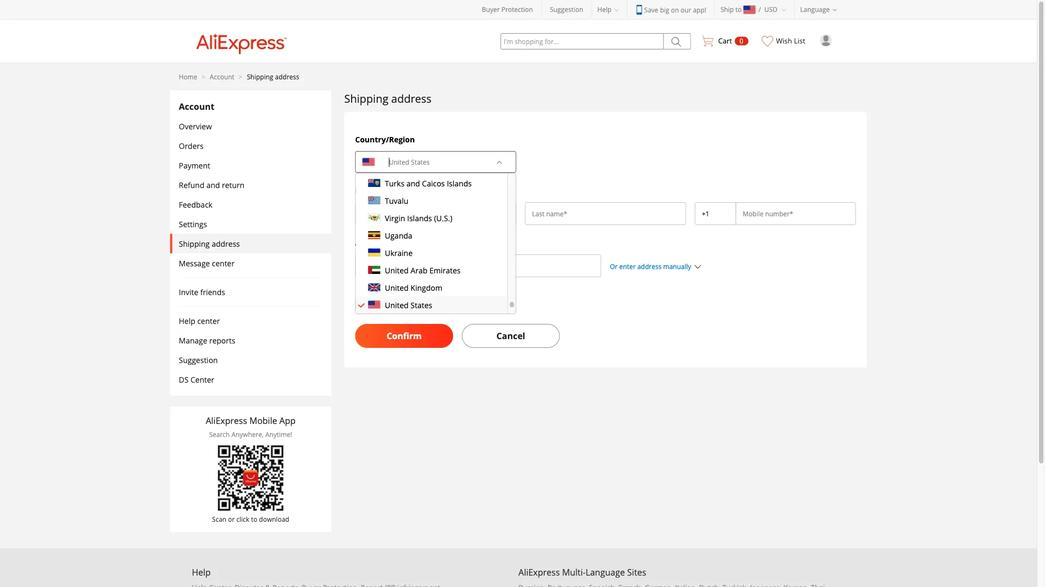 Task type: locate. For each thing, give the bounding box(es) containing it.
shipping address link
[[247, 72, 299, 81]]

shipping
[[247, 72, 273, 81], [344, 91, 388, 106], [179, 239, 210, 249]]

2 > from the left
[[239, 72, 242, 81]]

language link
[[795, 0, 845, 19]]

and for refund
[[206, 180, 220, 190]]

2 horizontal spatial shipping
[[344, 91, 388, 106]]

or
[[228, 515, 235, 524]]

united for united states
[[385, 300, 408, 311]]

0 horizontal spatial islands
[[407, 213, 432, 223]]

message
[[179, 258, 210, 269]]

big
[[660, 5, 669, 14]]

language left sites
[[586, 567, 625, 579]]

suggestion
[[550, 5, 583, 14], [179, 355, 218, 365]]

suggestion up i'm shopping for... text field
[[550, 5, 583, 14]]

home link
[[179, 72, 197, 81]]

shipping
[[420, 299, 451, 310]]

center up manage reports
[[197, 316, 220, 326]]

0 vertical spatial aliexpress
[[206, 415, 247, 427]]

wish list link
[[756, 20, 811, 55]]

1 horizontal spatial shipping
[[247, 72, 273, 81]]

turks
[[385, 178, 404, 189]]

Last name* field
[[532, 208, 679, 219]]

country/region
[[355, 134, 415, 145]]

row
[[351, 202, 860, 229]]

0 horizontal spatial aliexpress
[[206, 415, 247, 427]]

0 vertical spatial united
[[385, 265, 408, 276]]

1 vertical spatial help
[[179, 316, 195, 326]]

islands
[[447, 178, 471, 189], [407, 213, 432, 223]]

account
[[210, 72, 234, 81], [179, 101, 214, 113]]

aliexpress for aliexpress multi-language sites
[[518, 567, 560, 579]]

aliexpress up search
[[206, 415, 247, 427]]

1 vertical spatial shipping
[[344, 91, 388, 106]]

united
[[385, 265, 408, 276], [385, 283, 408, 293], [385, 300, 408, 311]]

app
[[279, 415, 296, 427]]

address
[[355, 238, 386, 248]]

Mobile number* field
[[743, 208, 849, 219]]

0
[[740, 36, 743, 45]]

1 horizontal spatial suggestion
[[550, 5, 583, 14]]

refund and return
[[179, 180, 244, 190]]

2 vertical spatial help
[[192, 567, 211, 579]]

> right home 'link'
[[202, 72, 205, 81]]

2 vertical spatial shipping
[[179, 239, 210, 249]]

1 horizontal spatial and
[[406, 178, 420, 189]]

center
[[191, 375, 214, 385]]

2 united from the top
[[385, 283, 408, 293]]

suggestion up ds center
[[179, 355, 218, 365]]

1 vertical spatial shipping address
[[179, 239, 240, 249]]

1 vertical spatial to
[[251, 515, 257, 524]]

home
[[179, 72, 197, 81]]

multi-
[[562, 567, 586, 579]]

enter
[[619, 262, 636, 271]]

0 vertical spatial to
[[735, 5, 742, 14]]

united up as in the bottom of the page
[[385, 283, 408, 293]]

1 vertical spatial aliexpress
[[518, 567, 560, 579]]

account right home in the left of the page
[[210, 72, 234, 81]]

help center
[[179, 316, 220, 326]]

1 united from the top
[[385, 265, 408, 276]]

1 vertical spatial united
[[385, 283, 408, 293]]

or enter address manually row
[[351, 255, 860, 286]]

shipping up country/region
[[344, 91, 388, 106]]

3 united from the top
[[385, 300, 408, 311]]

aliexpress left multi-
[[518, 567, 560, 579]]

wish
[[776, 36, 792, 46]]

to right click
[[251, 515, 257, 524]]

orders
[[179, 141, 204, 151]]

1 vertical spatial language
[[586, 567, 625, 579]]

0 horizontal spatial >
[[202, 72, 205, 81]]

search
[[209, 431, 230, 440]]

0 vertical spatial suggestion
[[550, 5, 583, 14]]

shipping right the account link
[[247, 72, 273, 81]]

buyer protection link
[[482, 5, 533, 14]]

turks and caicos islands
[[385, 178, 471, 189]]

click
[[236, 515, 249, 524]]

1 vertical spatial center
[[197, 316, 220, 326]]

ds center
[[179, 375, 214, 385]]

(u.s.)
[[434, 213, 452, 223]]

islands right caicos
[[447, 178, 471, 189]]

0 horizontal spatial suggestion
[[179, 355, 218, 365]]

language up list
[[800, 5, 830, 14]]

aliexpress for aliexpress mobile app search anywhere, anytime!
[[206, 415, 247, 427]]

shipping address
[[344, 91, 432, 106], [179, 239, 240, 249]]

account up overview on the left top of page
[[179, 101, 214, 113]]

cancel
[[496, 330, 525, 342]]

None submit
[[664, 33, 691, 50]]

aliexpress inside aliexpress mobile app search anywhere, anytime!
[[206, 415, 247, 427]]

to right ship
[[735, 5, 742, 14]]

kingdom
[[410, 283, 442, 293]]

1 horizontal spatial language
[[800, 5, 830, 14]]

islands left (u.s.)
[[407, 213, 432, 223]]

grid
[[351, 134, 860, 348]]

and down turkmenistan
[[406, 178, 420, 189]]

center
[[212, 258, 235, 269], [197, 316, 220, 326]]

1 horizontal spatial >
[[239, 72, 242, 81]]

account link
[[210, 72, 234, 81]]

shipping up message
[[179, 239, 210, 249]]

united for united arab emirates
[[385, 265, 408, 276]]

shipping address up country/region
[[344, 91, 432, 106]]

app!
[[693, 5, 706, 14]]

0 horizontal spatial and
[[206, 180, 220, 190]]

0 horizontal spatial language
[[586, 567, 625, 579]]

0 horizontal spatial shipping address
[[179, 239, 240, 249]]

buyer protection
[[482, 5, 533, 14]]

address
[[275, 72, 299, 81], [391, 91, 432, 106], [212, 239, 240, 249], [637, 262, 662, 271], [453, 299, 481, 310]]

mobile
[[249, 415, 277, 427]]

1 vertical spatial islands
[[407, 213, 432, 223]]

shipping address up message center
[[179, 239, 240, 249]]

language
[[800, 5, 830, 14], [586, 567, 625, 579]]

> right the account link
[[239, 72, 242, 81]]

list
[[794, 36, 805, 46]]

list box
[[355, 157, 516, 315]]

help
[[597, 5, 612, 14], [179, 316, 195, 326], [192, 567, 211, 579]]

anywhere,
[[231, 431, 264, 440]]

2 vertical spatial united
[[385, 300, 408, 311]]

wish list
[[776, 36, 805, 46]]

None field
[[702, 208, 729, 219]]

download
[[259, 515, 289, 524]]

1 horizontal spatial islands
[[447, 178, 471, 189]]

to
[[735, 5, 742, 14], [251, 515, 257, 524]]

turkmenistan
[[385, 161, 434, 171]]

united right set
[[385, 300, 408, 311]]

0 vertical spatial center
[[212, 258, 235, 269]]

1 horizontal spatial aliexpress
[[518, 567, 560, 579]]

and left return
[[206, 180, 220, 190]]

united down ukraine
[[385, 265, 408, 276]]

center right message
[[212, 258, 235, 269]]

>
[[202, 72, 205, 81], [239, 72, 242, 81]]

I'm shopping for... text field
[[500, 33, 664, 50]]

1 horizontal spatial shipping address
[[344, 91, 432, 106]]

tuvalu
[[385, 196, 408, 206]]



Task type: describe. For each thing, give the bounding box(es) containing it.
1 > from the left
[[202, 72, 205, 81]]

uganda
[[385, 231, 412, 241]]

cart
[[718, 36, 732, 46]]

search image
[[362, 263, 369, 270]]

payment
[[179, 160, 210, 171]]

ship
[[720, 5, 734, 14]]

personal information
[[355, 185, 436, 196]]

center for message center
[[212, 258, 235, 269]]

ds
[[179, 375, 189, 385]]

/ usd
[[759, 5, 777, 14]]

ship to
[[720, 5, 742, 14]]

United States field
[[382, 153, 490, 171]]

or
[[610, 262, 618, 271]]

or enter address manually
[[610, 262, 691, 271]]

virgin
[[385, 213, 405, 223]]

0 vertical spatial help
[[597, 5, 612, 14]]

united states
[[385, 300, 432, 311]]

united arab emirates
[[385, 265, 460, 276]]

usd
[[764, 5, 777, 14]]

invite
[[179, 287, 198, 297]]

suggestion link
[[550, 5, 583, 14]]

confirm
[[387, 330, 422, 342]]

and for turks
[[406, 178, 420, 189]]

First name* field
[[362, 208, 509, 219]]

as
[[384, 299, 391, 310]]

return
[[222, 180, 244, 190]]

arrow down image
[[496, 159, 503, 165]]

save big on our app!
[[644, 5, 706, 14]]

list box containing turkmenistan
[[355, 157, 516, 315]]

0 horizontal spatial to
[[251, 515, 257, 524]]

reports
[[209, 336, 235, 346]]

overview
[[179, 121, 212, 131]]

manually
[[663, 262, 691, 271]]

states
[[410, 300, 432, 311]]

united kingdom
[[385, 283, 442, 293]]

virgin islands (u.s.)
[[385, 213, 452, 223]]

emirates
[[429, 265, 460, 276]]

set
[[370, 299, 382, 310]]

united for united kingdom
[[385, 283, 408, 293]]

buyer
[[482, 5, 500, 14]]

0 vertical spatial language
[[800, 5, 830, 14]]

0 horizontal spatial shipping
[[179, 239, 210, 249]]

confirm button
[[355, 324, 453, 348]]

aliexpress multi-language sites
[[518, 567, 646, 579]]

save big on our app! link
[[635, 5, 706, 15]]

0 vertical spatial shipping
[[247, 72, 273, 81]]

feedback
[[179, 199, 212, 210]]

cancel button
[[462, 324, 560, 348]]

manage reports
[[179, 336, 235, 346]]

scan
[[212, 515, 226, 524]]

caicos
[[422, 178, 445, 189]]

1 vertical spatial account
[[179, 101, 214, 113]]

anytime!
[[265, 431, 292, 440]]

grid containing confirm
[[351, 134, 860, 348]]

on
[[671, 5, 679, 14]]

1 horizontal spatial to
[[735, 5, 742, 14]]

center for help center
[[197, 316, 220, 326]]

address inside row
[[637, 262, 662, 271]]

our
[[681, 5, 691, 14]]

scan or click to download link
[[206, 446, 296, 524]]

sites
[[627, 567, 646, 579]]

0 vertical spatial account
[[210, 72, 234, 81]]

save
[[644, 5, 658, 14]]

default
[[393, 299, 418, 310]]

arab
[[410, 265, 427, 276]]

refund
[[179, 180, 204, 190]]

ukraine
[[385, 248, 412, 258]]

friends
[[200, 287, 225, 297]]

settings
[[179, 219, 207, 229]]

set as default shipping address
[[370, 299, 481, 310]]

0 vertical spatial shipping address
[[344, 91, 432, 106]]

1 vertical spatial suggestion
[[179, 355, 218, 365]]

manage
[[179, 336, 207, 346]]

/
[[759, 5, 761, 14]]

aliexpress mobile app search anywhere, anytime!
[[206, 415, 296, 440]]

Search by ZIP Code, street, or address field
[[369, 261, 594, 272]]

invite friends
[[179, 287, 225, 297]]

personal
[[355, 185, 388, 196]]

message center
[[179, 258, 235, 269]]

information
[[390, 185, 436, 196]]

scan or click to download
[[212, 515, 289, 524]]

0 vertical spatial islands
[[447, 178, 471, 189]]

home > account > shipping address
[[179, 72, 299, 81]]

protection
[[501, 5, 533, 14]]



Task type: vqa. For each thing, say whether or not it's contained in the screenshot.
US to the middle
no



